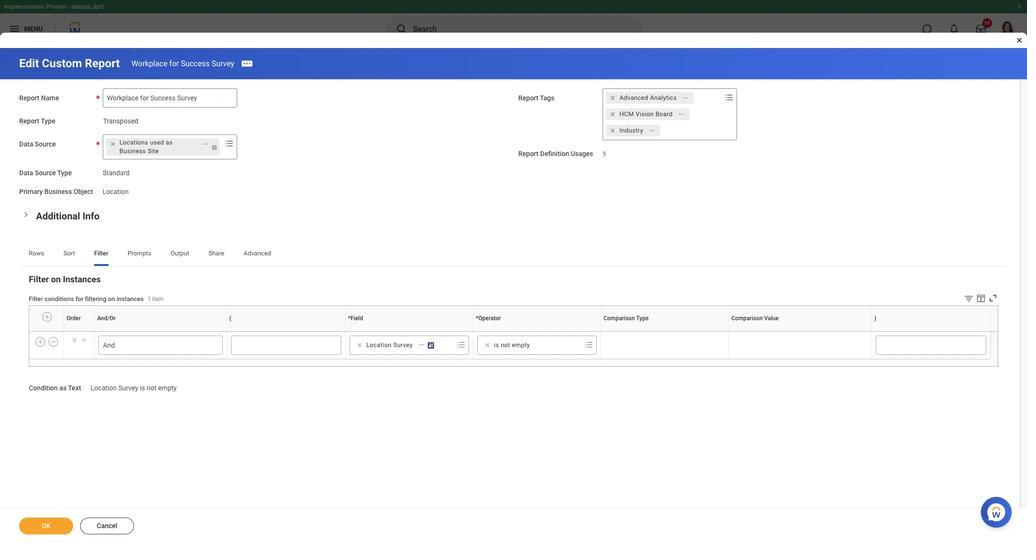 Task type: describe. For each thing, give the bounding box(es) containing it.
board
[[656, 110, 673, 118]]

as inside filter on instances "group"
[[59, 384, 67, 392]]

advanced analytics
[[620, 94, 677, 101]]

as inside locations used as business site
[[166, 139, 173, 146]]

x small image for is not empty
[[483, 340, 492, 350]]

text
[[68, 384, 81, 392]]

1 horizontal spatial survey
[[212, 59, 234, 68]]

definition
[[540, 150, 569, 158]]

1 horizontal spatial on
[[108, 295, 115, 303]]

locations used as business site, press delete to clear value. option
[[106, 138, 219, 156]]

comparison value column header
[[729, 331, 872, 332]]

info
[[83, 210, 100, 222]]

for inside filter on instances "group"
[[76, 295, 83, 303]]

0 horizontal spatial field
[[351, 315, 363, 322]]

survey for location survey is not empty
[[118, 384, 138, 392]]

0 vertical spatial operator
[[478, 315, 501, 322]]

custom
[[42, 57, 82, 70]]

location survey is not empty
[[91, 384, 177, 392]]

report for report type
[[19, 117, 39, 125]]

locations used as business site
[[119, 139, 173, 155]]

industry, press delete to clear value. option
[[606, 125, 660, 136]]

rows
[[29, 250, 44, 257]]

location survey element
[[366, 341, 413, 349]]

cancel
[[97, 522, 117, 530]]

order for order and/or ( field operator comparison type comparison value )
[[79, 331, 80, 332]]

x small image for locations used as business site
[[108, 139, 118, 149]]

vision
[[636, 110, 654, 118]]

report tags
[[519, 94, 555, 102]]

workplace for success survey element
[[131, 59, 234, 68]]

implementation
[[4, 3, 45, 10]]

0 vertical spatial on
[[51, 274, 61, 284]]

is not empty, press delete to clear value. option
[[481, 339, 534, 351]]

1 vertical spatial operator
[[536, 331, 538, 332]]

data for data source
[[19, 140, 33, 148]]

field button
[[409, 331, 410, 332]]

condition
[[29, 384, 58, 392]]

order column header
[[64, 331, 95, 332]]

* for operator
[[476, 315, 478, 322]]

0 horizontal spatial is
[[140, 384, 145, 392]]

type inside row element
[[636, 315, 649, 322]]

ok button
[[19, 518, 73, 535]]

workplace for success survey
[[131, 59, 234, 68]]

success
[[181, 59, 210, 68]]

report name
[[19, 94, 59, 102]]

related actions image for location survey
[[418, 342, 425, 348]]

standard
[[103, 169, 130, 177]]

report right custom
[[85, 57, 120, 70]]

source for data source
[[35, 140, 56, 148]]

implementation preview -   adeptai_dpt1
[[4, 3, 105, 10]]

location element
[[103, 186, 129, 195]]

x small image for hcm vision board
[[608, 110, 618, 119]]

related actions image for locations used as business site
[[202, 141, 208, 147]]

instances
[[63, 274, 101, 284]]

additional
[[36, 210, 80, 222]]

filter for filter
[[94, 250, 108, 257]]

row element containing location survey
[[29, 332, 991, 359]]

prompts image for location survey
[[455, 339, 467, 350]]

1 horizontal spatial (
[[286, 331, 286, 332]]

x small image for advanced analytics
[[608, 93, 618, 103]]

condition as text
[[29, 384, 81, 392]]

) inside row element
[[875, 315, 877, 322]]

0 horizontal spatial empty
[[158, 384, 177, 392]]

profile logan mcneil element
[[995, 18, 1022, 39]]

ok
[[42, 522, 51, 530]]

data source type element
[[103, 163, 130, 178]]

1 horizontal spatial and/or
[[160, 331, 161, 332]]

primary
[[19, 188, 43, 195]]

* field
[[348, 315, 363, 322]]

data source
[[19, 140, 56, 148]]

related actions image for hcm vision board
[[678, 111, 685, 118]]

click to view/edit grid preferences image
[[976, 293, 987, 303]]

* operator
[[476, 315, 501, 322]]

report for report tags
[[519, 94, 539, 102]]

filter for filter on instances
[[29, 274, 49, 284]]

and/or button
[[160, 331, 162, 332]]

location survey, press delete to clear value. option
[[353, 339, 436, 351]]

used
[[150, 139, 164, 146]]

name
[[41, 94, 59, 102]]

caret down image
[[79, 336, 89, 345]]

industry
[[620, 127, 643, 134]]

implementation preview -   adeptai_dpt1 banner
[[0, 0, 1027, 44]]

edit custom report main content
[[0, 48, 1027, 543]]

items selected list box
[[603, 90, 723, 138]]

hcm
[[620, 110, 634, 118]]

report definition usages
[[519, 150, 593, 158]]

0 vertical spatial value
[[764, 315, 779, 322]]

close environment banner image
[[1017, 3, 1023, 9]]

site
[[148, 147, 159, 155]]

1 vertical spatial )
[[931, 331, 931, 332]]

advanced for advanced
[[244, 250, 271, 257]]

workday assistant region
[[981, 493, 1016, 528]]

-
[[68, 3, 70, 10]]

close edit custom report image
[[1016, 37, 1024, 44]]



Task type: locate. For each thing, give the bounding box(es) containing it.
is not empty element
[[494, 341, 530, 349]]

value
[[764, 315, 779, 322], [801, 331, 802, 332]]

0 horizontal spatial operator
[[478, 315, 501, 322]]

filter for filter conditions for filtering on instances 1 item
[[29, 295, 43, 303]]

0 vertical spatial order
[[66, 315, 81, 322]]

report for report name
[[19, 94, 39, 102]]

0 vertical spatial not
[[501, 341, 510, 349]]

1 horizontal spatial business
[[119, 147, 146, 155]]

prompts image for is not empty
[[583, 339, 595, 350]]

survey for location survey
[[393, 341, 413, 349]]

1 prompts image from the left
[[455, 339, 467, 350]]

source for data source type
[[35, 169, 56, 177]]

comparison type button
[[663, 331, 667, 332]]

1 horizontal spatial field
[[409, 331, 410, 332]]

0 vertical spatial empty
[[512, 341, 530, 349]]

location
[[103, 188, 129, 195], [366, 341, 392, 349], [91, 384, 117, 392]]

0 vertical spatial location
[[103, 188, 129, 195]]

order up caret down image
[[79, 331, 80, 332]]

1 data from the top
[[19, 140, 33, 148]]

order and/or ( field operator comparison type comparison value )
[[79, 331, 931, 332]]

row element
[[29, 306, 993, 331], [29, 332, 991, 359]]

0 vertical spatial data
[[19, 140, 33, 148]]

comparison type
[[604, 315, 649, 322]]

on
[[51, 274, 61, 284], [108, 295, 115, 303]]

1 horizontal spatial not
[[501, 341, 510, 349]]

1 vertical spatial related actions image
[[649, 127, 655, 134]]

field
[[351, 315, 363, 322], [409, 331, 410, 332]]

data for data source type
[[19, 169, 33, 177]]

advanced for advanced analytics
[[620, 94, 649, 101]]

x small image
[[608, 110, 618, 119], [608, 126, 618, 135], [108, 139, 118, 149], [483, 340, 492, 350]]

related actions image right the analytics
[[682, 95, 689, 101]]

survey inside option
[[393, 341, 413, 349]]

2 vertical spatial filter
[[29, 295, 43, 303]]

1 vertical spatial filter
[[29, 274, 49, 284]]

notifications large image
[[950, 24, 959, 34]]

as
[[166, 139, 173, 146], [59, 384, 67, 392]]

hcm vision board
[[620, 110, 673, 118]]

0 vertical spatial advanced
[[620, 94, 649, 101]]

x small image
[[608, 93, 618, 103], [355, 340, 364, 350]]

report left tags
[[519, 94, 539, 102]]

x small image inside industry, press delete to clear value. option
[[608, 126, 618, 135]]

* for field
[[348, 315, 351, 322]]

)
[[875, 315, 877, 322], [931, 331, 931, 332]]

hcm vision board element
[[620, 110, 673, 119]]

1 vertical spatial row element
[[29, 332, 991, 359]]

row element up is not empty
[[29, 306, 993, 331]]

0 horizontal spatial value
[[764, 315, 779, 322]]

report left definition at the top
[[519, 150, 539, 158]]

0 horizontal spatial survey
[[118, 384, 138, 392]]

advanced analytics element
[[620, 94, 677, 102]]

tab list
[[19, 243, 1008, 266]]

0 horizontal spatial *
[[348, 315, 351, 322]]

order up order column header
[[66, 315, 81, 322]]

x small image down "order and/or ( field operator comparison type comparison value )"
[[483, 340, 492, 350]]

related actions image right board
[[678, 111, 685, 118]]

chevron down image
[[23, 209, 29, 220]]

(
[[229, 315, 231, 322], [286, 331, 286, 332]]

1 horizontal spatial related actions image
[[649, 127, 655, 134]]

1 row element from the top
[[29, 306, 993, 331]]

0 horizontal spatial business
[[44, 188, 72, 195]]

2 prompts image from the left
[[583, 339, 595, 350]]

1 horizontal spatial for
[[169, 59, 179, 68]]

row element down "order and/or ( field operator comparison type comparison value )"
[[29, 332, 991, 359]]

edit
[[19, 57, 39, 70]]

0 horizontal spatial related actions image
[[418, 342, 425, 348]]

report up data source
[[19, 117, 39, 125]]

1 vertical spatial as
[[59, 384, 67, 392]]

cancel button
[[80, 518, 134, 535]]

business down data source type
[[44, 188, 72, 195]]

search image
[[396, 23, 407, 35]]

x small image inside location survey, press delete to clear value. option
[[355, 340, 364, 350]]

1 vertical spatial empty
[[158, 384, 177, 392]]

sort
[[63, 250, 75, 257]]

not inside option
[[501, 341, 510, 349]]

0 horizontal spatial prompts image
[[455, 339, 467, 350]]

1 horizontal spatial x small image
[[608, 93, 618, 103]]

caret bottom image
[[70, 336, 79, 345]]

tab list inside edit custom report main content
[[19, 243, 1008, 266]]

0 horizontal spatial (
[[229, 315, 231, 322]]

tab list containing rows
[[19, 243, 1008, 266]]

preview
[[46, 3, 66, 10]]

order inside row element
[[66, 315, 81, 322]]

primary business object
[[19, 188, 93, 195]]

for left the filtering
[[76, 295, 83, 303]]

location survey
[[366, 341, 413, 349]]

related actions image for advanced analytics
[[682, 95, 689, 101]]

1 vertical spatial not
[[147, 384, 156, 392]]

0 vertical spatial field
[[351, 315, 363, 322]]

0 horizontal spatial advanced
[[244, 250, 271, 257]]

select to filter grid data image
[[964, 293, 975, 303]]

0 vertical spatial (
[[229, 315, 231, 322]]

filter left conditions
[[29, 295, 43, 303]]

as left text
[[59, 384, 67, 392]]

0 horizontal spatial on
[[51, 274, 61, 284]]

prompts
[[128, 250, 151, 257]]

locations
[[119, 139, 148, 146]]

1 vertical spatial location
[[366, 341, 392, 349]]

x small image left industry element
[[608, 126, 618, 135]]

advanced inside tab list
[[244, 250, 271, 257]]

advanced inside option
[[620, 94, 649, 101]]

1 horizontal spatial *
[[476, 315, 478, 322]]

on up conditions
[[51, 274, 61, 284]]

order for order
[[66, 315, 81, 322]]

business inside locations used as business site
[[119, 147, 146, 155]]

and/or
[[97, 315, 116, 322], [160, 331, 161, 332]]

location for location survey
[[366, 341, 392, 349]]

advanced analytics, press delete to clear value. option
[[606, 92, 694, 104]]

1 horizontal spatial related actions image
[[682, 95, 689, 101]]

filter
[[94, 250, 108, 257], [29, 274, 49, 284], [29, 295, 43, 303]]

x small image left hcm
[[608, 110, 618, 119]]

business
[[119, 147, 146, 155], [44, 188, 72, 195]]

row element containing order
[[29, 306, 993, 331]]

advanced up hcm
[[620, 94, 649, 101]]

1 vertical spatial on
[[108, 295, 115, 303]]

report type
[[19, 117, 55, 125]]

business down locations
[[119, 147, 146, 155]]

filter down rows
[[29, 274, 49, 284]]

0 vertical spatial for
[[169, 59, 179, 68]]

related actions image down "hcm vision board, press delete to clear value." option
[[649, 127, 655, 134]]

1 vertical spatial and/or
[[160, 331, 161, 332]]

0 horizontal spatial prompts image
[[223, 138, 235, 149]]

analytics
[[650, 94, 677, 101]]

1 vertical spatial value
[[801, 331, 802, 332]]

plus image
[[44, 313, 50, 321]]

type
[[41, 117, 55, 125], [57, 169, 72, 177], [636, 315, 649, 322], [666, 331, 667, 332]]

2 vertical spatial survey
[[118, 384, 138, 392]]

additional info
[[36, 210, 100, 222]]

data down report type
[[19, 140, 33, 148]]

related actions image
[[678, 111, 685, 118], [649, 127, 655, 134], [418, 342, 425, 348]]

as right used
[[166, 139, 173, 146]]

share
[[209, 250, 224, 257]]

filter on instances button
[[29, 274, 101, 284]]

0 horizontal spatial and/or
[[97, 315, 116, 322]]

1 vertical spatial order
[[79, 331, 80, 332]]

0 vertical spatial and/or
[[97, 315, 116, 322]]

empty
[[512, 341, 530, 349], [158, 384, 177, 392]]

locations used as business site element
[[119, 138, 196, 156]]

edit custom report
[[19, 57, 120, 70]]

report for report definition usages
[[519, 150, 539, 158]]

industry element
[[620, 126, 643, 135]]

filter on instances
[[29, 274, 101, 284]]

0 vertical spatial filter
[[94, 250, 108, 257]]

1 vertical spatial x small image
[[355, 340, 364, 350]]

adeptai_dpt1
[[71, 3, 105, 10]]

is not empty
[[494, 341, 530, 349]]

related actions image inside locations used as business site, press delete to clear value. option
[[202, 141, 208, 147]]

workplace
[[131, 59, 167, 68]]

1 vertical spatial for
[[76, 295, 83, 303]]

prompts image
[[455, 339, 467, 350], [583, 339, 595, 350]]

filter conditions for filtering on instances 1 item
[[29, 295, 164, 303]]

0 vertical spatial row element
[[29, 306, 993, 331]]

x small image down * field
[[355, 340, 364, 350]]

( button
[[286, 331, 286, 332]]

related actions image
[[682, 95, 689, 101], [202, 141, 208, 147]]

instances
[[117, 295, 144, 303]]

2 data from the top
[[19, 169, 33, 177]]

is
[[494, 341, 499, 349], [140, 384, 145, 392]]

survey
[[212, 59, 234, 68], [393, 341, 413, 349], [118, 384, 138, 392]]

1 horizontal spatial prompts image
[[583, 339, 595, 350]]

0 vertical spatial related actions image
[[678, 111, 685, 118]]

on right the filtering
[[108, 295, 115, 303]]

advanced
[[620, 94, 649, 101], [244, 250, 271, 257]]

1 vertical spatial advanced
[[244, 250, 271, 257]]

2 * from the left
[[476, 315, 478, 322]]

filter on instances group
[[29, 274, 999, 393]]

0 horizontal spatial not
[[147, 384, 156, 392]]

related actions image right locations used as business site 'element'
[[202, 141, 208, 147]]

for left success
[[169, 59, 179, 68]]

1 vertical spatial field
[[409, 331, 410, 332]]

2 source from the top
[[35, 169, 56, 177]]

data up primary
[[19, 169, 33, 177]]

1 horizontal spatial prompts image
[[724, 92, 735, 103]]

( inside row element
[[229, 315, 231, 322]]

source down report type
[[35, 140, 56, 148]]

location for location 'element'
[[103, 188, 129, 195]]

location inside option
[[366, 341, 392, 349]]

minus image
[[50, 337, 57, 346]]

item
[[152, 296, 164, 303]]

toolbar
[[957, 293, 999, 305]]

1 horizontal spatial empty
[[512, 341, 530, 349]]

1 vertical spatial (
[[286, 331, 286, 332]]

1 horizontal spatial is
[[494, 341, 499, 349]]

0 horizontal spatial for
[[76, 295, 83, 303]]

1 horizontal spatial operator
[[536, 331, 538, 332]]

0 horizontal spatial )
[[875, 315, 877, 322]]

1 vertical spatial data
[[19, 169, 33, 177]]

2 horizontal spatial related actions image
[[678, 111, 685, 118]]

x small image inside advanced analytics, press delete to clear value. option
[[608, 93, 618, 103]]

5
[[603, 151, 606, 158]]

additional info button
[[36, 210, 100, 222]]

1 vertical spatial source
[[35, 169, 56, 177]]

related actions image for industry
[[649, 127, 655, 134]]

x small image inside locations used as business site, press delete to clear value. option
[[108, 139, 118, 149]]

prompts image for data source
[[223, 138, 235, 149]]

0 vertical spatial source
[[35, 140, 56, 148]]

source
[[35, 140, 56, 148], [35, 169, 56, 177]]

2 horizontal spatial survey
[[393, 341, 413, 349]]

x small image inside "hcm vision board, press delete to clear value." option
[[608, 110, 618, 119]]

0 vertical spatial business
[[119, 147, 146, 155]]

0 horizontal spatial x small image
[[355, 340, 364, 350]]

and/or down the filter conditions for filtering on instances 1 item
[[97, 315, 116, 322]]

related actions image inside location survey, press delete to clear value. option
[[418, 342, 425, 348]]

operator
[[478, 315, 501, 322], [536, 331, 538, 332]]

is inside option
[[494, 341, 499, 349]]

empty inside is not empty element
[[512, 341, 530, 349]]

1 * from the left
[[348, 315, 351, 322]]

filtering
[[85, 295, 106, 303]]

object
[[74, 188, 93, 195]]

*
[[348, 315, 351, 322], [476, 315, 478, 322]]

comparison
[[604, 315, 635, 322], [732, 315, 763, 322], [663, 331, 666, 332], [799, 331, 801, 332]]

order
[[66, 315, 81, 322], [79, 331, 80, 332]]

location for location survey is not empty
[[91, 384, 117, 392]]

output
[[171, 250, 189, 257]]

prompts image
[[724, 92, 735, 103], [223, 138, 235, 149]]

1 horizontal spatial advanced
[[620, 94, 649, 101]]

1 vertical spatial prompts image
[[223, 138, 235, 149]]

for
[[169, 59, 179, 68], [76, 295, 83, 303]]

0 vertical spatial prompts image
[[724, 92, 735, 103]]

1 horizontal spatial as
[[166, 139, 173, 146]]

filter inside tab list
[[94, 250, 108, 257]]

2 vertical spatial related actions image
[[418, 342, 425, 348]]

report
[[85, 57, 120, 70], [19, 94, 39, 102], [519, 94, 539, 102], [19, 117, 39, 125], [519, 150, 539, 158]]

x small image left locations
[[108, 139, 118, 149]]

edit custom report dialog
[[0, 0, 1027, 543]]

data
[[19, 140, 33, 148], [19, 169, 33, 177]]

hcm vision board, press delete to clear value. option
[[606, 109, 690, 120]]

0 vertical spatial is
[[494, 341, 499, 349]]

) button
[[931, 331, 932, 332]]

0 horizontal spatial related actions image
[[202, 141, 208, 147]]

operator button
[[536, 331, 538, 332]]

comparison value
[[732, 315, 779, 322]]

x small image for location survey
[[355, 340, 364, 350]]

x small image left the advanced analytics element
[[608, 93, 618, 103]]

0 horizontal spatial as
[[59, 384, 67, 392]]

advanced right "share"
[[244, 250, 271, 257]]

related actions image right location survey element
[[418, 342, 425, 348]]

0 vertical spatial survey
[[212, 59, 234, 68]]

1 vertical spatial survey
[[393, 341, 413, 349]]

1 horizontal spatial value
[[801, 331, 802, 332]]

1
[[148, 296, 151, 303]]

1 vertical spatial related actions image
[[202, 141, 208, 147]]

prompts image for report tags
[[724, 92, 735, 103]]

1 horizontal spatial )
[[931, 331, 931, 332]]

report left name
[[19, 94, 39, 102]]

0 vertical spatial x small image
[[608, 93, 618, 103]]

1 vertical spatial business
[[44, 188, 72, 195]]

conditions
[[45, 295, 74, 303]]

fullscreen image
[[988, 293, 999, 303]]

plus image
[[37, 337, 44, 346]]

and/or down item
[[160, 331, 161, 332]]

2 vertical spatial location
[[91, 384, 117, 392]]

1 source from the top
[[35, 140, 56, 148]]

not
[[501, 341, 510, 349], [147, 384, 156, 392]]

0 vertical spatial )
[[875, 315, 877, 322]]

5 button
[[603, 150, 608, 158]]

0 vertical spatial as
[[166, 139, 173, 146]]

usages
[[571, 150, 593, 158]]

toolbar inside filter on instances "group"
[[957, 293, 999, 305]]

data source type
[[19, 169, 72, 177]]

x small image inside is not empty, press delete to clear value. option
[[483, 340, 492, 350]]

1 vertical spatial is
[[140, 384, 145, 392]]

filter right sort at the left of page
[[94, 250, 108, 257]]

0 vertical spatial related actions image
[[682, 95, 689, 101]]

inbox large image
[[977, 24, 986, 34]]

tags
[[540, 94, 555, 102]]

x small image for industry
[[608, 126, 618, 135]]

Report Name text field
[[103, 88, 237, 108]]

source up primary business object
[[35, 169, 56, 177]]

2 row element from the top
[[29, 332, 991, 359]]



Task type: vqa. For each thing, say whether or not it's contained in the screenshot.
fourth menu item from the top of the page
no



